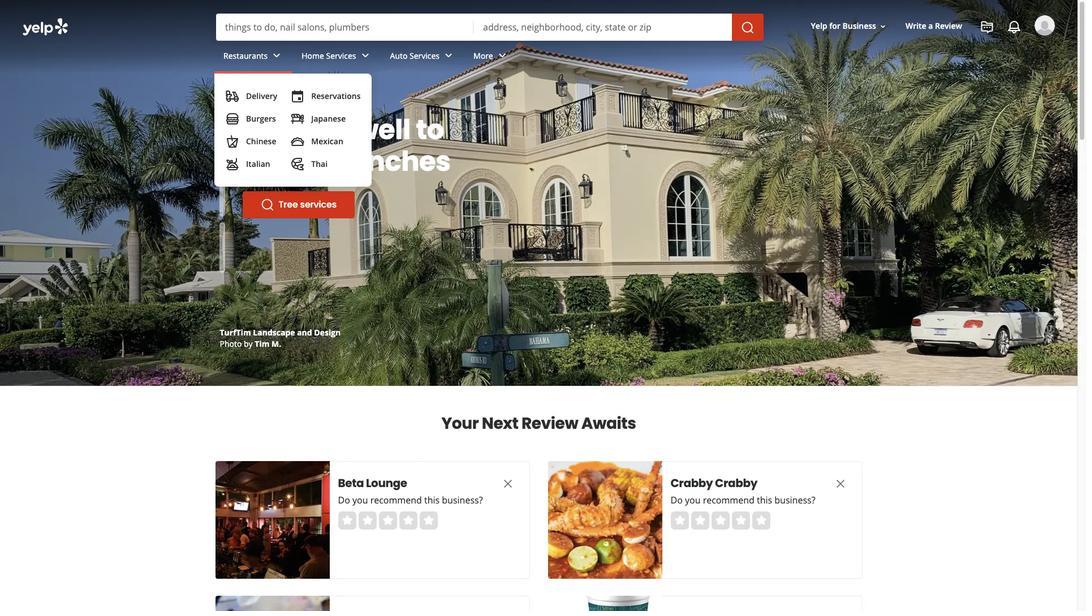 Task type: locate. For each thing, give the bounding box(es) containing it.
24 delivery v2 image
[[226, 89, 239, 103]]

thai
[[312, 159, 328, 169]]

crabby
[[671, 476, 713, 491], [716, 476, 758, 491]]

do you recommend this business? down beta lounge link
[[338, 494, 483, 507]]

0 horizontal spatial dismiss card image
[[501, 477, 515, 491]]

review right next
[[522, 413, 579, 435]]

24 chevron down v2 image for home services
[[359, 49, 372, 63]]

0 horizontal spatial recommend
[[371, 494, 422, 507]]

do you recommend this business?
[[338, 494, 483, 507], [671, 494, 816, 507]]

(no rating) image
[[338, 512, 438, 530], [671, 512, 771, 530]]

1 services from the left
[[326, 50, 356, 61]]

1 horizontal spatial services
[[410, 50, 440, 61]]

business
[[843, 21, 877, 31]]

16 chevron down v2 image
[[879, 22, 888, 31]]

0 horizontal spatial none field
[[225, 21, 465, 33]]

japanese link
[[287, 108, 365, 130]]

delivery link
[[221, 85, 282, 108]]

this down beta lounge link
[[425, 494, 440, 507]]

this down the crabby crabby link at bottom
[[757, 494, 773, 507]]

1 horizontal spatial dismiss card image
[[834, 477, 848, 491]]

yelp for business button
[[807, 16, 893, 36]]

None search field
[[216, 14, 767, 41]]

crabby crabby
[[671, 476, 758, 491]]

1 horizontal spatial recommend
[[704, 494, 755, 507]]

do for beta lounge
[[338, 494, 350, 507]]

2 this from the left
[[757, 494, 773, 507]]

0 horizontal spatial rating element
[[338, 512, 438, 530]]

menu inside business categories element
[[215, 74, 372, 187]]

1 horizontal spatial business?
[[775, 494, 816, 507]]

1 recommend from the left
[[371, 494, 422, 507]]

rating element down crabby crabby
[[671, 512, 771, 530]]

2 crabby from the left
[[716, 476, 758, 491]]

menu containing delivery
[[215, 74, 372, 187]]

user actions element
[[803, 14, 1072, 84]]

recommend down the "lounge"
[[371, 494, 422, 507]]

1 dismiss card image from the left
[[501, 477, 515, 491]]

do down beta at the left of page
[[338, 494, 350, 507]]

24 mexican v2 image
[[291, 135, 305, 148]]

turftim landscape and design link
[[220, 327, 341, 338]]

None radio
[[338, 512, 356, 530], [359, 512, 377, 530], [379, 512, 397, 530], [420, 512, 438, 530], [671, 512, 689, 530], [712, 512, 730, 530], [732, 512, 750, 530], [338, 512, 356, 530], [359, 512, 377, 530], [379, 512, 397, 530], [420, 512, 438, 530], [671, 512, 689, 530], [712, 512, 730, 530], [732, 512, 750, 530]]

2 24 chevron down v2 image from the left
[[442, 49, 456, 63]]

rating element
[[338, 512, 438, 530], [671, 512, 771, 530]]

0 horizontal spatial 24 chevron down v2 image
[[359, 49, 372, 63]]

1 do from the left
[[338, 494, 350, 507]]

delivery
[[246, 91, 278, 101]]

24 sushi v2 image
[[291, 112, 305, 126]]

2 business? from the left
[[775, 494, 816, 507]]

turftim
[[220, 327, 251, 338]]

1 24 chevron down v2 image from the left
[[270, 49, 284, 63]]

1 do you recommend this business? from the left
[[338, 494, 483, 507]]

none search field containing yelp for business
[[0, 0, 1078, 187]]

services right auto on the top of the page
[[410, 50, 440, 61]]

2 you from the left
[[686, 494, 701, 507]]

24 reservations v2 image
[[291, 89, 305, 103]]

24 chevron down v2 image
[[270, 49, 284, 63], [496, 49, 509, 63]]

rating element for lounge
[[338, 512, 438, 530]]

business? down the crabby crabby link at bottom
[[775, 494, 816, 507]]

1 business? from the left
[[442, 494, 483, 507]]

do you recommend this business? for beta lounge
[[338, 494, 483, 507]]

home services
[[302, 50, 356, 61]]

24 chevron down v2 image right more
[[496, 49, 509, 63]]

tree
[[279, 198, 298, 211]]

0 horizontal spatial business?
[[442, 494, 483, 507]]

0 horizontal spatial crabby
[[671, 476, 713, 491]]

review for next
[[522, 413, 579, 435]]

24 chevron down v2 image right auto services
[[442, 49, 456, 63]]

2 none field from the left
[[483, 21, 724, 33]]

1 horizontal spatial you
[[686, 494, 701, 507]]

review right a
[[936, 21, 963, 31]]

24 chinese v2 image
[[226, 135, 239, 148]]

None field
[[225, 21, 465, 33], [483, 21, 724, 33]]

auto services link
[[381, 41, 465, 74]]

0 horizontal spatial this
[[425, 494, 440, 507]]

24 chevron down v2 image inside more "link"
[[496, 49, 509, 63]]

dead
[[243, 143, 314, 181]]

business categories element
[[215, 41, 1056, 187]]

auto services
[[390, 50, 440, 61]]

0 horizontal spatial you
[[353, 494, 368, 507]]

services right home
[[326, 50, 356, 61]]

business?
[[442, 494, 483, 507], [775, 494, 816, 507]]

more link
[[465, 41, 518, 74]]

1 horizontal spatial 24 chevron down v2 image
[[442, 49, 456, 63]]

do down crabby crabby
[[671, 494, 683, 507]]

chinese
[[246, 136, 277, 147]]

a
[[929, 21, 934, 31]]

dismiss card image
[[501, 477, 515, 491], [834, 477, 848, 491]]

you down beta at the left of page
[[353, 494, 368, 507]]

recommend for lounge
[[371, 494, 422, 507]]

next
[[482, 413, 519, 435]]

24 chevron down v2 image right restaurants at top
[[270, 49, 284, 63]]

you
[[353, 494, 368, 507], [686, 494, 701, 507]]

for
[[830, 21, 841, 31]]

notifications image
[[1008, 20, 1022, 34]]

1 horizontal spatial crabby
[[716, 476, 758, 491]]

2 dismiss card image from the left
[[834, 477, 848, 491]]

0 horizontal spatial (no rating) image
[[338, 512, 438, 530]]

business? down beta lounge link
[[442, 494, 483, 507]]

projects image
[[981, 20, 995, 34]]

photo of mas cafe image
[[215, 596, 330, 611]]

None radio
[[399, 512, 418, 530], [692, 512, 710, 530], [753, 512, 771, 530], [399, 512, 418, 530], [692, 512, 710, 530], [753, 512, 771, 530]]

1 24 chevron down v2 image from the left
[[359, 49, 372, 63]]

Near text field
[[483, 21, 724, 33]]

24 italian v2 image
[[226, 157, 239, 171]]

1 none field from the left
[[225, 21, 465, 33]]

mexican link
[[287, 130, 365, 153]]

24 chevron down v2 image for restaurants
[[270, 49, 284, 63]]

1 (no rating) image from the left
[[338, 512, 438, 530]]

0 horizontal spatial review
[[522, 413, 579, 435]]

1 horizontal spatial do
[[671, 494, 683, 507]]

2 services from the left
[[410, 50, 440, 61]]

0 horizontal spatial do you recommend this business?
[[338, 494, 483, 507]]

24 thai v2 image
[[291, 157, 305, 171]]

1 horizontal spatial (no rating) image
[[671, 512, 771, 530]]

services
[[326, 50, 356, 61], [410, 50, 440, 61]]

24 chevron down v2 image for more
[[496, 49, 509, 63]]

2 recommend from the left
[[704, 494, 755, 507]]

burgers link
[[221, 108, 282, 130]]

2 do you recommend this business? from the left
[[671, 494, 816, 507]]

24 chevron down v2 image inside home services link
[[359, 49, 372, 63]]

1 rating element from the left
[[338, 512, 438, 530]]

None search field
[[0, 0, 1078, 187]]

0 horizontal spatial 24 chevron down v2 image
[[270, 49, 284, 63]]

review
[[936, 21, 963, 31], [522, 413, 579, 435]]

yelp
[[812, 21, 828, 31]]

beta
[[338, 476, 364, 491]]

beta lounge link
[[338, 476, 480, 491]]

2 do from the left
[[671, 494, 683, 507]]

none search field inside explore banner section banner
[[216, 14, 767, 41]]

thai link
[[287, 153, 365, 176]]

24 chevron down v2 image left auto on the top of the page
[[359, 49, 372, 63]]

1 you from the left
[[353, 494, 368, 507]]

chinese link
[[221, 130, 282, 153]]

2 (no rating) image from the left
[[671, 512, 771, 530]]

1 horizontal spatial none field
[[483, 21, 724, 33]]

you down crabby crabby
[[686, 494, 701, 507]]

home services link
[[293, 41, 381, 74]]

24 chevron down v2 image inside restaurants link
[[270, 49, 284, 63]]

do you recommend this business? down the crabby crabby link at bottom
[[671, 494, 816, 507]]

recommend down the crabby crabby link at bottom
[[704, 494, 755, 507]]

burgers
[[246, 113, 276, 124]]

1 horizontal spatial review
[[936, 21, 963, 31]]

write a review link
[[902, 16, 968, 36]]

1 horizontal spatial rating element
[[671, 512, 771, 530]]

0 vertical spatial review
[[936, 21, 963, 31]]

2 rating element from the left
[[671, 512, 771, 530]]

1 horizontal spatial do you recommend this business?
[[671, 494, 816, 507]]

24 chevron down v2 image
[[359, 49, 372, 63], [442, 49, 456, 63]]

do
[[338, 494, 350, 507], [671, 494, 683, 507]]

1 vertical spatial review
[[522, 413, 579, 435]]

(no rating) image down crabby crabby
[[671, 512, 771, 530]]

m.
[[272, 339, 282, 349]]

1 this from the left
[[425, 494, 440, 507]]

1 horizontal spatial 24 chevron down v2 image
[[496, 49, 509, 63]]

rating element down the "lounge"
[[338, 512, 438, 530]]

review inside user actions element
[[936, 21, 963, 31]]

0 horizontal spatial services
[[326, 50, 356, 61]]

24 chevron down v2 image inside auto services link
[[442, 49, 456, 63]]

1 horizontal spatial this
[[757, 494, 773, 507]]

recommend
[[371, 494, 422, 507], [704, 494, 755, 507]]

menu
[[215, 74, 372, 187]]

2 24 chevron down v2 image from the left
[[496, 49, 509, 63]]

landscape
[[253, 327, 295, 338]]

tim m. link
[[255, 339, 282, 349]]

this
[[425, 494, 440, 507], [757, 494, 773, 507]]

(no rating) image for lounge
[[338, 512, 438, 530]]

0 horizontal spatial do
[[338, 494, 350, 507]]

(no rating) image down the "lounge"
[[338, 512, 438, 530]]



Task type: vqa. For each thing, say whether or not it's contained in the screenshot.
time
no



Task type: describe. For each thing, give the bounding box(es) containing it.
this for beta lounge
[[425, 494, 440, 507]]

restaurants
[[224, 50, 268, 61]]

say
[[243, 111, 294, 149]]

photo of beta lounge image
[[215, 461, 330, 579]]

home
[[302, 50, 324, 61]]

mexican
[[312, 136, 344, 147]]

business? for lounge
[[442, 494, 483, 507]]

restaurants link
[[215, 41, 293, 74]]

review for a
[[936, 21, 963, 31]]

rating element for crabby
[[671, 512, 771, 530]]

tree services link
[[243, 191, 355, 219]]

recommend for crabby
[[704, 494, 755, 507]]

by
[[244, 339, 253, 349]]

japanese
[[312, 113, 346, 124]]

photo of crabby crabby image
[[548, 461, 663, 579]]

reservations link
[[287, 85, 365, 108]]

search image
[[742, 21, 755, 34]]

italian link
[[221, 153, 282, 176]]

yelp for business
[[812, 21, 877, 31]]

24 burgers v2 image
[[226, 112, 239, 126]]

24 search v2 image
[[261, 198, 274, 212]]

photo of allsups image
[[548, 596, 663, 611]]

services for auto services
[[410, 50, 440, 61]]

and
[[297, 327, 312, 338]]

turftim landscape and design photo by tim m.
[[220, 327, 341, 349]]

lounge
[[366, 476, 407, 491]]

awaits
[[582, 413, 637, 435]]

more
[[474, 50, 494, 61]]

tyler b. image
[[1035, 15, 1056, 36]]

design
[[314, 327, 341, 338]]

tim
[[255, 339, 270, 349]]

your next review awaits
[[442, 413, 637, 435]]

explore banner section banner
[[0, 0, 1078, 386]]

italian
[[246, 159, 270, 169]]

photo
[[220, 339, 242, 349]]

24 chevron down v2 image for auto services
[[442, 49, 456, 63]]

write
[[906, 21, 927, 31]]

tree services
[[279, 198, 337, 211]]

farewell
[[300, 111, 411, 149]]

you for crabby
[[686, 494, 701, 507]]

crabby crabby link
[[671, 476, 813, 491]]

write a review
[[906, 21, 963, 31]]

1 crabby from the left
[[671, 476, 713, 491]]

none field find
[[225, 21, 465, 33]]

branches
[[319, 143, 451, 181]]

you for beta
[[353, 494, 368, 507]]

do for crabby crabby
[[671, 494, 683, 507]]

(no rating) image for crabby
[[671, 512, 771, 530]]

none field "near"
[[483, 21, 724, 33]]

reservations
[[312, 91, 361, 101]]

auto
[[390, 50, 408, 61]]

dismiss card image for beta lounge
[[501, 477, 515, 491]]

beta lounge
[[338, 476, 407, 491]]

services for home services
[[326, 50, 356, 61]]

do you recommend this business? for crabby crabby
[[671, 494, 816, 507]]

say farewell to dead branches
[[243, 111, 451, 181]]

services
[[300, 198, 337, 211]]

Find text field
[[225, 21, 465, 33]]

business? for crabby
[[775, 494, 816, 507]]

this for crabby crabby
[[757, 494, 773, 507]]

to
[[416, 111, 444, 149]]

your
[[442, 413, 479, 435]]

dismiss card image for crabby crabby
[[834, 477, 848, 491]]



